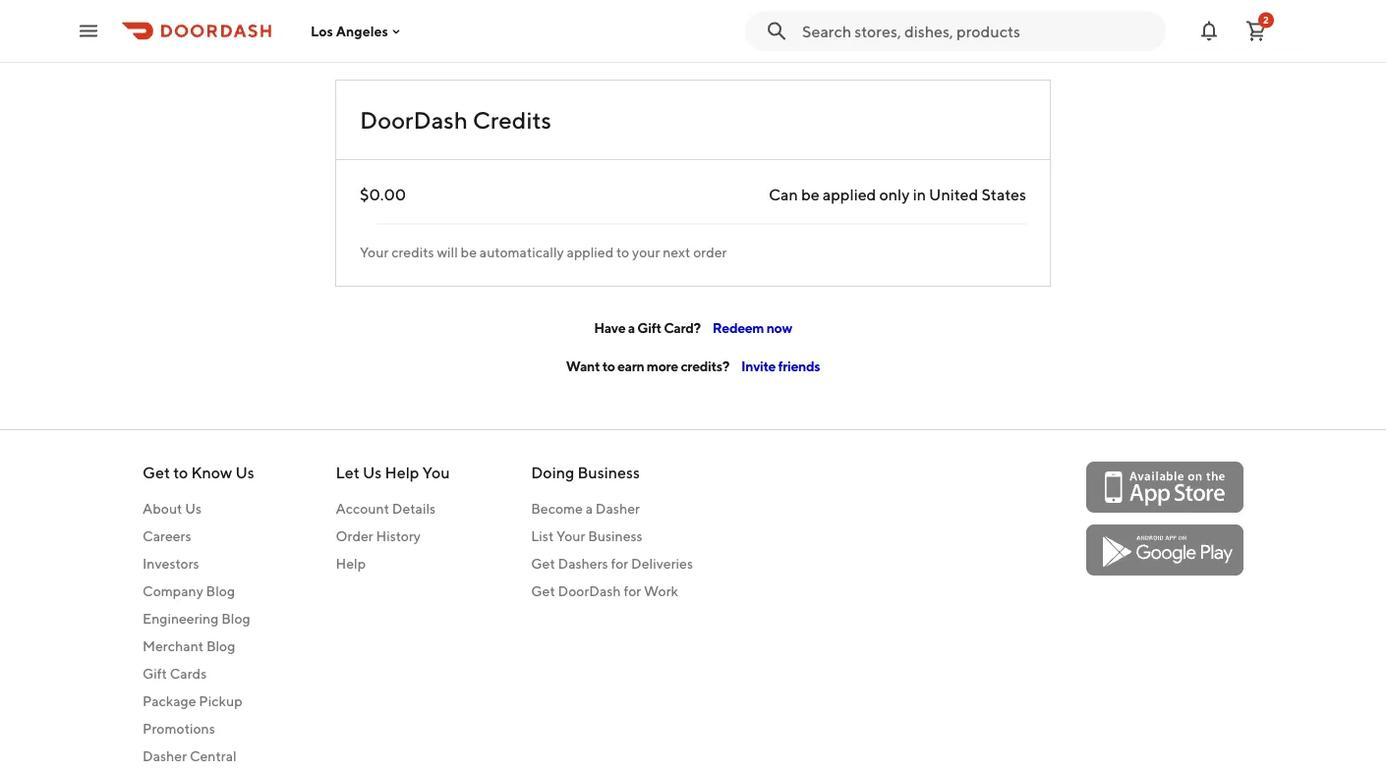 Task type: describe. For each thing, give the bounding box(es) containing it.
invite
[[741, 358, 776, 374]]

careers
[[143, 528, 191, 545]]

los
[[311, 23, 333, 39]]

redeem
[[713, 320, 764, 336]]

los angeles button
[[311, 23, 404, 39]]

angeles
[[336, 23, 388, 39]]

to for us
[[173, 464, 188, 482]]

company blog link
[[143, 582, 254, 602]]

$0.00
[[360, 185, 406, 204]]

deliveries
[[631, 556, 693, 572]]

gift cards
[[143, 666, 207, 682]]

central
[[190, 749, 237, 765]]

credits
[[473, 106, 552, 134]]

get doordash for work
[[531, 584, 678, 600]]

blog for engineering blog
[[221, 611, 250, 627]]

redeem now link
[[713, 320, 792, 336]]

history
[[376, 528, 421, 545]]

Store search: begin typing to search for stores available on DoorDash text field
[[802, 20, 1154, 42]]

package
[[143, 694, 196, 710]]

promotions
[[143, 721, 215, 737]]

dashers
[[558, 556, 608, 572]]

gift cards link
[[143, 665, 254, 684]]

order
[[693, 244, 727, 261]]

blog for company blog
[[206, 584, 235, 600]]

0 horizontal spatial gift
[[143, 666, 167, 682]]

now
[[767, 320, 792, 336]]

careers link
[[143, 527, 254, 547]]

0 vertical spatial to
[[616, 244, 629, 261]]

order history
[[336, 528, 421, 545]]

get for get to know us
[[143, 464, 170, 482]]

0 vertical spatial gift
[[637, 320, 661, 336]]

us for let us help you
[[363, 464, 382, 482]]

help link
[[336, 555, 450, 574]]

0 horizontal spatial be
[[461, 244, 477, 261]]

los angeles
[[311, 23, 388, 39]]

in
[[913, 185, 926, 204]]

have
[[594, 320, 626, 336]]

1 vertical spatial dasher
[[143, 749, 187, 765]]

0 vertical spatial help
[[385, 464, 419, 482]]

engineering blog
[[143, 611, 250, 627]]

list your business link
[[531, 527, 693, 547]]

doing
[[531, 464, 574, 482]]

about us
[[143, 501, 202, 517]]

company
[[143, 584, 203, 600]]

investors link
[[143, 555, 254, 574]]

order
[[336, 528, 373, 545]]

about
[[143, 501, 182, 517]]

your credits will be automatically applied to your next order
[[360, 244, 727, 261]]

0 vertical spatial doordash
[[360, 106, 468, 134]]

2 button
[[1237, 11, 1276, 51]]

get to know us
[[143, 464, 254, 482]]

next
[[663, 244, 691, 261]]

company blog
[[143, 584, 235, 600]]

engineering blog link
[[143, 610, 254, 629]]

package pickup
[[143, 694, 242, 710]]

investors
[[143, 556, 199, 572]]

can
[[769, 185, 798, 204]]

get dashers for deliveries link
[[531, 555, 693, 574]]

0 horizontal spatial your
[[360, 244, 389, 261]]

have a gift card?
[[594, 320, 701, 336]]

invite friends link
[[741, 358, 820, 374]]

united
[[929, 185, 978, 204]]

1 items, open order cart image
[[1245, 19, 1268, 43]]

promotions link
[[143, 720, 254, 739]]

only
[[880, 185, 910, 204]]

1 vertical spatial business
[[588, 528, 643, 545]]

doordash inside get doordash for work link
[[558, 584, 621, 600]]

become a dasher link
[[531, 499, 693, 519]]

credits?
[[681, 358, 730, 374]]

blog for merchant blog
[[206, 639, 235, 655]]

can be applied only in united states
[[769, 185, 1026, 204]]

will
[[437, 244, 458, 261]]



Task type: vqa. For each thing, say whether or not it's contained in the screenshot.
bottommost Grill
no



Task type: locate. For each thing, give the bounding box(es) containing it.
your left credits
[[360, 244, 389, 261]]

account details link
[[336, 499, 450, 519]]

to for more
[[602, 358, 615, 374]]

for for dashers
[[611, 556, 629, 572]]

more
[[647, 358, 678, 374]]

gift left the card?
[[637, 320, 661, 336]]

get dashers for deliveries
[[531, 556, 693, 572]]

us
[[235, 464, 254, 482], [363, 464, 382, 482], [185, 501, 202, 517]]

want to earn more credits?
[[566, 358, 730, 374]]

1 vertical spatial to
[[602, 358, 615, 374]]

0 horizontal spatial dasher
[[143, 749, 187, 765]]

for
[[611, 556, 629, 572], [624, 584, 641, 600]]

0 horizontal spatial help
[[336, 556, 366, 572]]

dasher
[[596, 501, 640, 517], [143, 749, 187, 765]]

business down become a dasher link at the bottom left of the page
[[588, 528, 643, 545]]

1 vertical spatial help
[[336, 556, 366, 572]]

0 vertical spatial get
[[143, 464, 170, 482]]

applied left only
[[823, 185, 876, 204]]

for left the work
[[624, 584, 641, 600]]

0 vertical spatial for
[[611, 556, 629, 572]]

0 vertical spatial blog
[[206, 584, 235, 600]]

dasher central
[[143, 749, 237, 765]]

be right can on the top right of the page
[[801, 185, 820, 204]]

get
[[143, 464, 170, 482], [531, 556, 555, 572], [531, 584, 555, 600]]

doordash credits
[[360, 106, 552, 134]]

know
[[191, 464, 232, 482]]

credits
[[391, 244, 434, 261]]

1 horizontal spatial applied
[[823, 185, 876, 204]]

account
[[336, 501, 389, 517]]

dasher central link
[[143, 747, 254, 767]]

1 horizontal spatial be
[[801, 185, 820, 204]]

cards
[[170, 666, 207, 682]]

0 horizontal spatial applied
[[567, 244, 614, 261]]

help left 'you'
[[385, 464, 419, 482]]

1 vertical spatial doordash
[[558, 584, 621, 600]]

work
[[644, 584, 678, 600]]

order history link
[[336, 527, 450, 547]]

1 vertical spatial your
[[557, 528, 585, 545]]

dasher down promotions
[[143, 749, 187, 765]]

1 horizontal spatial to
[[602, 358, 615, 374]]

1 vertical spatial applied
[[567, 244, 614, 261]]

help
[[385, 464, 419, 482], [336, 556, 366, 572]]

us right let
[[363, 464, 382, 482]]

redeem now
[[713, 320, 792, 336]]

automatically
[[480, 244, 564, 261]]

applied
[[823, 185, 876, 204], [567, 244, 614, 261]]

pickup
[[199, 694, 242, 710]]

to left know
[[173, 464, 188, 482]]

for for doordash
[[624, 584, 641, 600]]

1 horizontal spatial your
[[557, 528, 585, 545]]

your
[[360, 244, 389, 261], [557, 528, 585, 545]]

2 vertical spatial blog
[[206, 639, 235, 655]]

package pickup link
[[143, 692, 254, 712]]

become a dasher
[[531, 501, 640, 517]]

blog
[[206, 584, 235, 600], [221, 611, 250, 627], [206, 639, 235, 655]]

gift
[[637, 320, 661, 336], [143, 666, 167, 682]]

doordash up $0.00
[[360, 106, 468, 134]]

applied left your
[[567, 244, 614, 261]]

friends
[[778, 358, 820, 374]]

states
[[982, 185, 1026, 204]]

2 vertical spatial get
[[531, 584, 555, 600]]

blog down the investors link
[[206, 584, 235, 600]]

be
[[801, 185, 820, 204], [461, 244, 477, 261]]

get for get dashers for deliveries
[[531, 556, 555, 572]]

2
[[1264, 14, 1269, 26]]

doordash down dashers
[[558, 584, 621, 600]]

0 vertical spatial be
[[801, 185, 820, 204]]

us right know
[[235, 464, 254, 482]]

account details
[[336, 501, 436, 517]]

1 vertical spatial get
[[531, 556, 555, 572]]

open menu image
[[77, 19, 100, 43]]

your
[[632, 244, 660, 261]]

0 horizontal spatial doordash
[[360, 106, 468, 134]]

help down "order"
[[336, 556, 366, 572]]

want
[[566, 358, 600, 374]]

for down list your business link
[[611, 556, 629, 572]]

0 horizontal spatial to
[[173, 464, 188, 482]]

2 horizontal spatial us
[[363, 464, 382, 482]]

1 vertical spatial gift
[[143, 666, 167, 682]]

1 horizontal spatial help
[[385, 464, 419, 482]]

1 horizontal spatial dasher
[[596, 501, 640, 517]]

let us help you
[[336, 464, 450, 482]]

1 vertical spatial blog
[[221, 611, 250, 627]]

0 vertical spatial applied
[[823, 185, 876, 204]]

merchant blog
[[143, 639, 235, 655]]

invite friends
[[741, 358, 820, 374]]

doing business
[[531, 464, 640, 482]]

become
[[531, 501, 583, 517]]

let
[[336, 464, 360, 482]]

business
[[578, 464, 640, 482], [588, 528, 643, 545]]

us for about us
[[185, 501, 202, 517]]

a
[[628, 320, 635, 336], [586, 501, 593, 517]]

a for gift
[[628, 320, 635, 336]]

business up become a dasher link at the bottom left of the page
[[578, 464, 640, 482]]

1 horizontal spatial us
[[235, 464, 254, 482]]

earn
[[617, 358, 644, 374]]

0 horizontal spatial us
[[185, 501, 202, 517]]

blog down company blog link
[[221, 611, 250, 627]]

to left your
[[616, 244, 629, 261]]

merchant
[[143, 639, 204, 655]]

about us link
[[143, 499, 254, 519]]

get doordash for work link
[[531, 582, 693, 602]]

2 horizontal spatial to
[[616, 244, 629, 261]]

you
[[422, 464, 450, 482]]

your right "list"
[[557, 528, 585, 545]]

1 horizontal spatial a
[[628, 320, 635, 336]]

card?
[[664, 320, 701, 336]]

1 vertical spatial for
[[624, 584, 641, 600]]

1 vertical spatial a
[[586, 501, 593, 517]]

dasher up list your business link
[[596, 501, 640, 517]]

us up the "careers" link
[[185, 501, 202, 517]]

2 vertical spatial to
[[173, 464, 188, 482]]

0 vertical spatial dasher
[[596, 501, 640, 517]]

1 vertical spatial be
[[461, 244, 477, 261]]

merchant blog link
[[143, 637, 254, 657]]

1 horizontal spatial gift
[[637, 320, 661, 336]]

0 horizontal spatial a
[[586, 501, 593, 517]]

notification bell image
[[1198, 19, 1221, 43]]

a up list your business at the bottom
[[586, 501, 593, 517]]

to left the 'earn'
[[602, 358, 615, 374]]

a for dasher
[[586, 501, 593, 517]]

be right will
[[461, 244, 477, 261]]

a right the have at the left of the page
[[628, 320, 635, 336]]

doordash
[[360, 106, 468, 134], [558, 584, 621, 600]]

0 vertical spatial your
[[360, 244, 389, 261]]

1 horizontal spatial doordash
[[558, 584, 621, 600]]

list your business
[[531, 528, 643, 545]]

0 vertical spatial a
[[628, 320, 635, 336]]

gift up 'package'
[[143, 666, 167, 682]]

details
[[392, 501, 436, 517]]

blog down engineering blog link
[[206, 639, 235, 655]]

list
[[531, 528, 554, 545]]

to
[[616, 244, 629, 261], [602, 358, 615, 374], [173, 464, 188, 482]]

engineering
[[143, 611, 219, 627]]

0 vertical spatial business
[[578, 464, 640, 482]]

get for get doordash for work
[[531, 584, 555, 600]]



